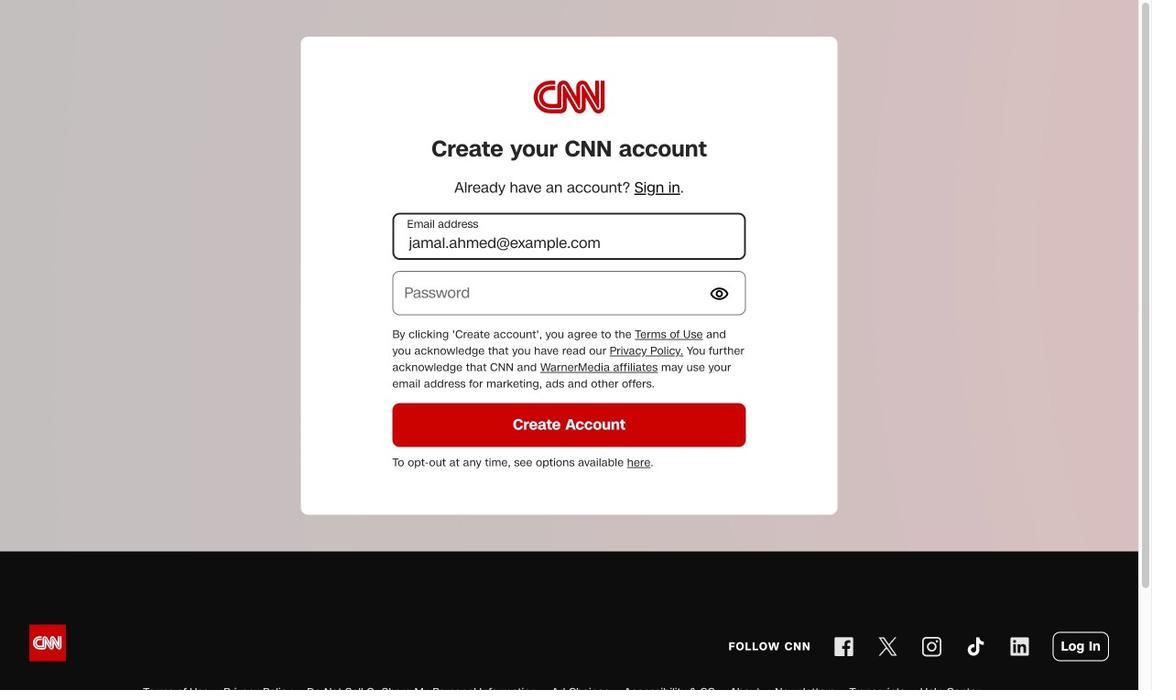 Task type: vqa. For each thing, say whether or not it's contained in the screenshot.
Show Password icon
yes



Task type: describe. For each thing, give the bounding box(es) containing it.
twitter image
[[877, 636, 899, 658]]

instagram image
[[921, 636, 943, 658]]

show password image
[[709, 283, 731, 305]]

Email address email field
[[393, 213, 746, 260]]



Task type: locate. For each thing, give the bounding box(es) containing it.
linkedin image
[[1009, 636, 1031, 658]]

main content
[[0, 0, 1139, 552]]

Password password field
[[393, 271, 746, 316]]

tiktok image
[[965, 636, 987, 658]]

facebook image
[[833, 636, 855, 658]]



